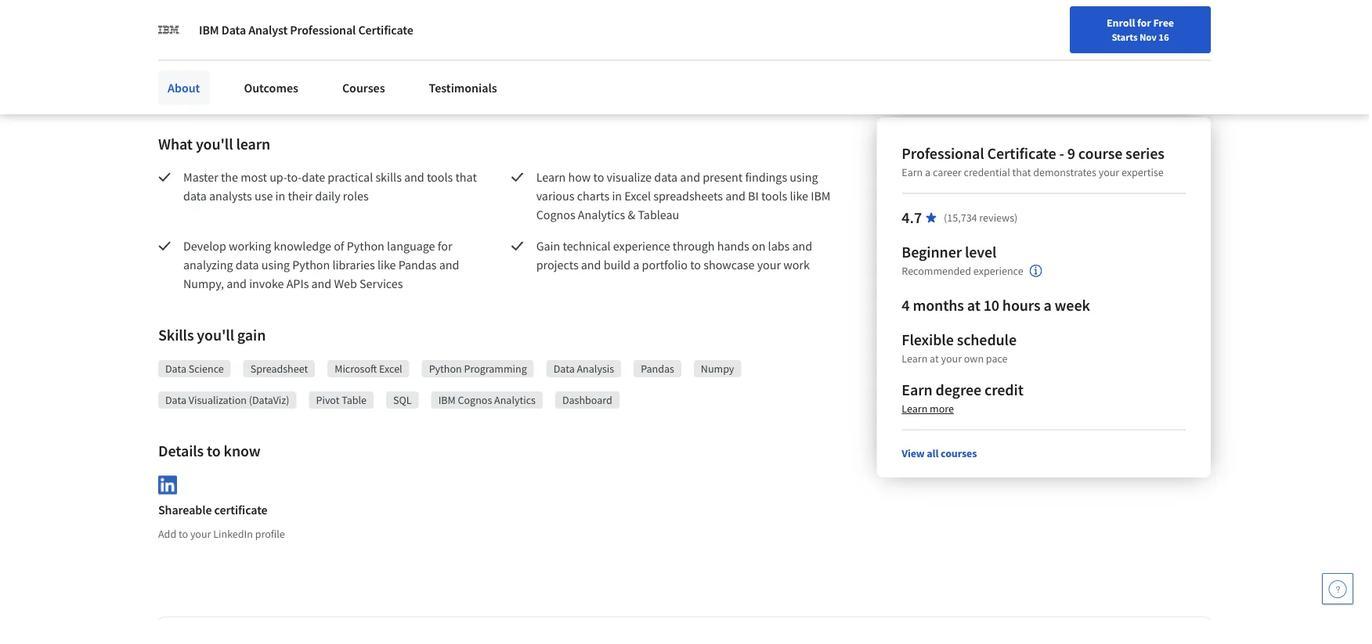 Task type: vqa. For each thing, say whether or not it's contained in the screenshot.
daily
yes



Task type: describe. For each thing, give the bounding box(es) containing it.
data visualization (dataviz)
[[165, 393, 289, 407]]

earn inside earn degree credit learn more
[[902, 380, 933, 400]]

pivot table
[[316, 393, 367, 407]]

in inside learn how to visualize data and present findings using various charts in excel spreadsheets and bi tools like ibm cognos analytics & tableau
[[612, 188, 622, 204]]

through
[[673, 238, 715, 254]]

data inside the master the most up-to-date practical skills and tools that data analysts use in their daily roles
[[183, 188, 207, 204]]

shareable
[[158, 503, 212, 518]]

1 horizontal spatial pandas
[[641, 362, 674, 376]]

most
[[241, 169, 267, 185]]

on
[[752, 238, 766, 254]]

experience inside gain technical experience through hands on labs and projects and build a portfolio to showcase your work
[[613, 238, 670, 254]]

skills
[[376, 169, 402, 185]]

certificate
[[214, 503, 268, 518]]

language
[[387, 238, 435, 254]]

that for to-
[[455, 169, 477, 185]]

like inside the 'develop working knowledge of python language for analyzing data using python libraries like pandas and numpy, and invoke apis and web services'
[[377, 257, 396, 273]]

a inside the professional certificate - 9 course series earn a career credential that demonstrates your expertise
[[925, 165, 931, 179]]

you'll for skills
[[197, 325, 234, 345]]

data inside learn how to visualize data and present findings using various charts in excel spreadsheets and bi tools like ibm cognos analytics & tableau
[[654, 169, 678, 185]]

skills you'll gain
[[158, 325, 266, 345]]

ibm image
[[158, 19, 180, 41]]

use
[[255, 188, 273, 204]]

flexible
[[902, 330, 954, 350]]

english
[[1069, 18, 1107, 33]]

learn more link
[[902, 402, 954, 416]]

learn inside learn how to visualize data and present findings using various charts in excel spreadsheets and bi tools like ibm cognos analytics & tableau
[[536, 169, 566, 185]]

(15,734
[[944, 211, 977, 225]]

projects
[[536, 257, 579, 273]]

showcase
[[704, 257, 755, 273]]

dashboard
[[562, 393, 612, 407]]

1 horizontal spatial experience
[[974, 264, 1023, 278]]

a inside gain technical experience through hands on labs and projects and build a portfolio to showcase your work
[[633, 257, 639, 273]]

know
[[224, 441, 261, 461]]

show notifications image
[[1158, 20, 1177, 38]]

visualization
[[189, 393, 247, 407]]

4
[[902, 296, 910, 315]]

spreadsheets
[[654, 188, 723, 204]]

pivot
[[316, 393, 340, 407]]

knowledge
[[274, 238, 331, 254]]

(15,734 reviews)
[[944, 211, 1018, 225]]

data left analyst
[[222, 22, 246, 38]]

nov
[[1140, 31, 1157, 43]]

hands
[[717, 238, 749, 254]]

their
[[288, 188, 313, 204]]

your inside gain technical experience through hands on labs and projects and build a portfolio to showcase your work
[[757, 257, 781, 273]]

tools inside learn how to visualize data and present findings using various charts in excel spreadsheets and bi tools like ibm cognos analytics & tableau
[[761, 188, 787, 204]]

master the most up-to-date practical skills and tools that data analysts use in their daily roles
[[183, 169, 479, 204]]

using inside learn how to visualize data and present findings using various charts in excel spreadsheets and bi tools like ibm cognos analytics & tableau
[[790, 169, 818, 185]]

learn how to visualize data and present findings using various charts in excel spreadsheets and bi tools like ibm cognos analytics & tableau
[[536, 169, 833, 222]]

details to know
[[158, 441, 261, 461]]

outcomes for 1st outcomes link from the bottom of the page
[[244, 80, 298, 96]]

shareable certificate
[[158, 503, 268, 518]]

career
[[933, 165, 962, 179]]

like inside learn how to visualize data and present findings using various charts in excel spreadsheets and bi tools like ibm cognos analytics & tableau
[[790, 188, 808, 204]]

tableau
[[638, 207, 679, 222]]

free
[[1153, 16, 1174, 30]]

2 horizontal spatial a
[[1044, 296, 1052, 315]]

master
[[183, 169, 218, 185]]

bi
[[748, 188, 759, 204]]

learn
[[236, 134, 270, 154]]

degree
[[936, 380, 982, 400]]

of
[[334, 238, 344, 254]]

level
[[965, 242, 997, 262]]

about link for 1st outcomes link from the bottom of the page
[[158, 70, 209, 105]]

data analysis
[[554, 362, 614, 376]]

table
[[342, 393, 367, 407]]

to inside learn how to visualize data and present findings using various charts in excel spreadsheets and bi tools like ibm cognos analytics & tableau
[[593, 169, 604, 185]]

sql
[[393, 393, 412, 407]]

course
[[1079, 144, 1123, 163]]

analysts
[[209, 188, 252, 204]]

0 horizontal spatial cognos
[[458, 393, 492, 407]]

spreadsheet
[[250, 362, 308, 376]]

view all courses
[[902, 446, 977, 461]]

services
[[360, 276, 403, 291]]

2 outcomes link from the top
[[235, 70, 308, 105]]

profile
[[255, 527, 285, 541]]

science
[[189, 362, 224, 376]]

gain
[[536, 238, 560, 254]]

courses link for 1st outcomes link from the top of the page
[[333, 63, 394, 97]]

date
[[302, 169, 325, 185]]

learn inside flexible schedule learn at your own pace
[[902, 352, 928, 366]]

working
[[229, 238, 271, 254]]

tools inside the master the most up-to-date practical skills and tools that data analysts use in their daily roles
[[427, 169, 453, 185]]

0 horizontal spatial excel
[[379, 362, 402, 376]]

recommended experience
[[902, 264, 1023, 278]]

to left know
[[207, 441, 221, 461]]

data for data visualization (dataviz)
[[165, 393, 186, 407]]

technical
[[563, 238, 611, 254]]

hours
[[1003, 296, 1041, 315]]

web
[[334, 276, 357, 291]]

4.7
[[902, 208, 922, 228]]

view all courses link
[[902, 446, 977, 461]]

0 vertical spatial at
[[967, 296, 981, 315]]

-
[[1059, 144, 1064, 163]]

professional certificate - 9 course series earn a career credential that demonstrates your expertise
[[902, 144, 1165, 179]]

starts
[[1112, 31, 1138, 43]]

(dataviz)
[[249, 393, 289, 407]]

numpy
[[701, 362, 734, 376]]

10
[[984, 296, 999, 315]]

invoke
[[249, 276, 284, 291]]

your inside the professional certificate - 9 course series earn a career credential that demonstrates your expertise
[[1099, 165, 1120, 179]]

excel inside learn how to visualize data and present findings using various charts in excel spreadsheets and bi tools like ibm cognos analytics & tableau
[[625, 188, 651, 204]]



Task type: locate. For each thing, give the bounding box(es) containing it.
2 testimonials from the top
[[429, 80, 497, 96]]

2 vertical spatial ibm
[[438, 393, 456, 407]]

1 horizontal spatial excel
[[625, 188, 651, 204]]

add to your linkedin profile
[[158, 527, 285, 541]]

1 vertical spatial professional
[[902, 144, 984, 163]]

that right credential
[[1012, 165, 1031, 179]]

that for course
[[1012, 165, 1031, 179]]

pace
[[986, 352, 1008, 366]]

1 horizontal spatial at
[[967, 296, 981, 315]]

0 vertical spatial professional
[[290, 22, 356, 38]]

to-
[[287, 169, 302, 185]]

2 about from the top
[[168, 80, 200, 96]]

daily
[[315, 188, 340, 204]]

1 vertical spatial excel
[[379, 362, 402, 376]]

data up spreadsheets
[[654, 169, 678, 185]]

earn degree credit learn more
[[902, 380, 1024, 416]]

cognos down python programming
[[458, 393, 492, 407]]

pandas inside the 'develop working knowledge of python language for analyzing data using python libraries like pandas and numpy, and invoke apis and web services'
[[398, 257, 437, 273]]

1 vertical spatial using
[[262, 257, 290, 273]]

0 vertical spatial using
[[790, 169, 818, 185]]

information about difficulty level pre-requisites. image
[[1030, 265, 1042, 277]]

ibm
[[199, 22, 219, 38], [811, 188, 831, 204], [438, 393, 456, 407]]

recommended
[[902, 264, 971, 278]]

0 vertical spatial pandas
[[398, 257, 437, 273]]

about up what
[[168, 80, 200, 96]]

tools
[[427, 169, 453, 185], [761, 188, 787, 204]]

0 horizontal spatial ibm
[[199, 22, 219, 38]]

outcomes link
[[235, 63, 308, 97], [235, 70, 308, 105]]

1 horizontal spatial for
[[1137, 16, 1151, 30]]

pandas down language
[[398, 257, 437, 273]]

professional up career
[[902, 144, 984, 163]]

courses link for 1st outcomes link from the bottom of the page
[[333, 70, 394, 105]]

help center image
[[1329, 580, 1347, 598]]

your
[[1099, 165, 1120, 179], [757, 257, 781, 273], [941, 352, 962, 366], [190, 527, 211, 541]]

all
[[927, 446, 939, 461]]

1 horizontal spatial python
[[347, 238, 384, 254]]

1 vertical spatial analytics
[[494, 393, 536, 407]]

0 horizontal spatial certificate
[[358, 22, 413, 38]]

learn up the various
[[536, 169, 566, 185]]

you'll up master
[[196, 134, 233, 154]]

0 vertical spatial analytics
[[578, 207, 625, 222]]

cognos down the various
[[536, 207, 575, 222]]

0 horizontal spatial using
[[262, 257, 290, 273]]

1 outcomes link from the top
[[235, 63, 308, 97]]

0 vertical spatial cognos
[[536, 207, 575, 222]]

earn up learn more link
[[902, 380, 933, 400]]

your inside flexible schedule learn at your own pace
[[941, 352, 962, 366]]

1 vertical spatial a
[[633, 257, 639, 273]]

ibm for ibm data analyst professional certificate
[[199, 22, 219, 38]]

1 horizontal spatial like
[[790, 188, 808, 204]]

the
[[221, 169, 238, 185]]

ibm for ibm cognos analytics
[[438, 393, 456, 407]]

2 about link from the top
[[158, 70, 209, 105]]

programming
[[464, 362, 527, 376]]

certificate
[[358, 22, 413, 38], [987, 144, 1056, 163]]

present
[[703, 169, 743, 185]]

data down working
[[236, 257, 259, 273]]

tools right skills
[[427, 169, 453, 185]]

labs
[[768, 238, 790, 254]]

analytics down programming
[[494, 393, 536, 407]]

1 vertical spatial learn
[[902, 352, 928, 366]]

like right bi
[[790, 188, 808, 204]]

1 vertical spatial at
[[930, 352, 939, 366]]

1 vertical spatial tools
[[761, 188, 787, 204]]

testimonials for 1st outcomes link from the bottom of the page courses link
[[429, 80, 497, 96]]

1 vertical spatial data
[[183, 188, 207, 204]]

in down visualize
[[612, 188, 622, 204]]

9
[[1067, 144, 1075, 163]]

1 about link from the top
[[158, 63, 209, 97]]

0 vertical spatial earn
[[902, 165, 923, 179]]

you'll up science
[[197, 325, 234, 345]]

your down shareable certificate
[[190, 527, 211, 541]]

2 horizontal spatial python
[[429, 362, 462, 376]]

2 testimonials link from the top
[[420, 70, 507, 105]]

a
[[925, 165, 931, 179], [633, 257, 639, 273], [1044, 296, 1052, 315]]

your down course
[[1099, 165, 1120, 179]]

portfolio
[[642, 257, 688, 273]]

how
[[568, 169, 591, 185]]

0 horizontal spatial analytics
[[494, 393, 536, 407]]

and inside the master the most up-to-date practical skills and tools that data analysts use in their daily roles
[[404, 169, 424, 185]]

python left programming
[[429, 362, 462, 376]]

0 horizontal spatial professional
[[290, 22, 356, 38]]

1 about from the top
[[168, 72, 200, 88]]

you'll for what
[[196, 134, 233, 154]]

2 vertical spatial learn
[[902, 402, 928, 416]]

that
[[1012, 165, 1031, 179], [455, 169, 477, 185]]

in right use
[[275, 188, 285, 204]]

1 horizontal spatial using
[[790, 169, 818, 185]]

1 vertical spatial cognos
[[458, 393, 492, 407]]

python
[[347, 238, 384, 254], [292, 257, 330, 273], [429, 362, 462, 376]]

1 outcomes from the top
[[244, 72, 298, 88]]

2 courses link from the top
[[333, 70, 394, 105]]

2 earn from the top
[[902, 380, 933, 400]]

0 vertical spatial learn
[[536, 169, 566, 185]]

using inside the 'develop working knowledge of python language for analyzing data using python libraries like pandas and numpy, and invoke apis and web services'
[[262, 257, 290, 273]]

1 horizontal spatial in
[[612, 188, 622, 204]]

0 vertical spatial for
[[1137, 16, 1151, 30]]

excel up &
[[625, 188, 651, 204]]

1 horizontal spatial a
[[925, 165, 931, 179]]

at down flexible
[[930, 352, 939, 366]]

build
[[604, 257, 631, 273]]

in inside the master the most up-to-date practical skills and tools that data analysts use in their daily roles
[[275, 188, 285, 204]]

1 testimonials link from the top
[[420, 63, 507, 97]]

2 outcomes from the top
[[244, 80, 298, 96]]

for inside enroll for free starts nov 16
[[1137, 16, 1151, 30]]

in
[[275, 188, 285, 204], [612, 188, 622, 204]]

0 horizontal spatial in
[[275, 188, 285, 204]]

1 testimonials from the top
[[429, 72, 497, 88]]

credential
[[964, 165, 1010, 179]]

about link down ibm icon
[[158, 63, 209, 97]]

1 horizontal spatial professional
[[902, 144, 984, 163]]

microsoft
[[335, 362, 377, 376]]

expertise
[[1122, 165, 1164, 179]]

demonstrates
[[1033, 165, 1097, 179]]

0 vertical spatial tools
[[427, 169, 453, 185]]

data left science
[[165, 362, 186, 376]]

data science
[[165, 362, 224, 376]]

apis
[[286, 276, 309, 291]]

experience down level
[[974, 264, 1023, 278]]

linkedin
[[213, 527, 253, 541]]

flexible schedule learn at your own pace
[[902, 330, 1017, 366]]

testimonials link for 1st outcomes link from the bottom of the page courses link
[[420, 70, 507, 105]]

skills
[[158, 325, 194, 345]]

that inside the professional certificate - 9 course series earn a career credential that demonstrates your expertise
[[1012, 165, 1031, 179]]

0 horizontal spatial like
[[377, 257, 396, 273]]

1 vertical spatial earn
[[902, 380, 933, 400]]

for up nov
[[1137, 16, 1151, 30]]

testimonials link
[[420, 63, 507, 97], [420, 70, 507, 105]]

2 horizontal spatial data
[[654, 169, 678, 185]]

0 horizontal spatial at
[[930, 352, 939, 366]]

professional inside the professional certificate - 9 course series earn a career credential that demonstrates your expertise
[[902, 144, 984, 163]]

ibm right ibm icon
[[199, 22, 219, 38]]

1 in from the left
[[275, 188, 285, 204]]

about down ibm icon
[[168, 72, 200, 88]]

1 horizontal spatial ibm
[[438, 393, 456, 407]]

0 horizontal spatial a
[[633, 257, 639, 273]]

1 earn from the top
[[902, 165, 923, 179]]

data
[[654, 169, 678, 185], [183, 188, 207, 204], [236, 257, 259, 273]]

ibm right bi
[[811, 188, 831, 204]]

2 vertical spatial a
[[1044, 296, 1052, 315]]

outcomes
[[244, 72, 298, 88], [244, 80, 298, 96]]

numpy,
[[183, 276, 224, 291]]

about link up what
[[158, 70, 209, 105]]

1 vertical spatial experience
[[974, 264, 1023, 278]]

using
[[790, 169, 818, 185], [262, 257, 290, 273]]

visualize
[[607, 169, 652, 185]]

learn inside earn degree credit learn more
[[902, 402, 928, 416]]

using up invoke
[[262, 257, 290, 273]]

pandas left 'numpy'
[[641, 362, 674, 376]]

learn
[[536, 169, 566, 185], [902, 352, 928, 366], [902, 402, 928, 416]]

tools down findings
[[761, 188, 787, 204]]

testimonials link for courses link associated with 1st outcomes link from the top of the page
[[420, 63, 507, 97]]

charts
[[577, 188, 610, 204]]

0 vertical spatial experience
[[613, 238, 670, 254]]

data for data analysis
[[554, 362, 575, 376]]

details
[[158, 441, 204, 461]]

testimonials
[[429, 72, 497, 88], [429, 80, 497, 96]]

that right skills
[[455, 169, 477, 185]]

outcomes for 1st outcomes link from the top of the page
[[244, 72, 298, 88]]

professional right analyst
[[290, 22, 356, 38]]

0 vertical spatial you'll
[[196, 134, 233, 154]]

various
[[536, 188, 575, 204]]

None search field
[[223, 10, 599, 41]]

1 vertical spatial like
[[377, 257, 396, 273]]

beginner level
[[902, 242, 997, 262]]

about link
[[158, 63, 209, 97], [158, 70, 209, 105]]

what
[[158, 134, 193, 154]]

to right 'add'
[[179, 527, 188, 541]]

1 horizontal spatial certificate
[[987, 144, 1056, 163]]

develop
[[183, 238, 226, 254]]

to down through
[[690, 257, 701, 273]]

develop working knowledge of python language for analyzing data using python libraries like pandas and numpy, and invoke apis and web services
[[183, 238, 462, 291]]

2 in from the left
[[612, 188, 622, 204]]

your left own
[[941, 352, 962, 366]]

0 horizontal spatial data
[[183, 188, 207, 204]]

0 horizontal spatial pandas
[[398, 257, 437, 273]]

python down knowledge
[[292, 257, 330, 273]]

data down data science
[[165, 393, 186, 407]]

0 vertical spatial like
[[790, 188, 808, 204]]

0 vertical spatial a
[[925, 165, 931, 179]]

python up 'libraries'
[[347, 238, 384, 254]]

english button
[[1040, 0, 1135, 51]]

using right findings
[[790, 169, 818, 185]]

experience
[[613, 238, 670, 254], [974, 264, 1023, 278]]

data for data science
[[165, 362, 186, 376]]

what you'll learn
[[158, 134, 270, 154]]

a left career
[[925, 165, 931, 179]]

earn left career
[[902, 165, 923, 179]]

courses
[[941, 446, 977, 461]]

cognos
[[536, 207, 575, 222], [458, 393, 492, 407]]

gain technical experience through hands on labs and projects and build a portfolio to showcase your work
[[536, 238, 815, 273]]

and
[[404, 169, 424, 185], [680, 169, 700, 185], [725, 188, 746, 204], [792, 238, 812, 254], [439, 257, 459, 273], [581, 257, 601, 273], [227, 276, 247, 291], [311, 276, 332, 291]]

1 courses link from the top
[[333, 63, 394, 97]]

schedule
[[957, 330, 1017, 350]]

1 vertical spatial certificate
[[987, 144, 1056, 163]]

ibm down python programming
[[438, 393, 456, 407]]

data left analysis
[[554, 362, 575, 376]]

1 vertical spatial pandas
[[641, 362, 674, 376]]

0 vertical spatial excel
[[625, 188, 651, 204]]

for right language
[[438, 238, 452, 254]]

own
[[964, 352, 984, 366]]

1 horizontal spatial tools
[[761, 188, 787, 204]]

2 vertical spatial python
[[429, 362, 462, 376]]

for inside the 'develop working knowledge of python language for analyzing data using python libraries like pandas and numpy, and invoke apis and web services'
[[438, 238, 452, 254]]

0 vertical spatial python
[[347, 238, 384, 254]]

2 horizontal spatial ibm
[[811, 188, 831, 204]]

data
[[222, 22, 246, 38], [165, 362, 186, 376], [554, 362, 575, 376], [165, 393, 186, 407]]

cognos inside learn how to visualize data and present findings using various charts in excel spreadsheets and bi tools like ibm cognos analytics & tableau
[[536, 207, 575, 222]]

2 courses from the top
[[342, 80, 385, 96]]

experience up portfolio
[[613, 238, 670, 254]]

microsoft excel
[[335, 362, 402, 376]]

0 vertical spatial data
[[654, 169, 678, 185]]

more
[[930, 402, 954, 416]]

courses for 1st outcomes link from the bottom of the page courses link
[[342, 80, 385, 96]]

1 vertical spatial for
[[438, 238, 452, 254]]

1 horizontal spatial that
[[1012, 165, 1031, 179]]

to right how
[[593, 169, 604, 185]]

0 horizontal spatial that
[[455, 169, 477, 185]]

earn inside the professional certificate - 9 course series earn a career credential that demonstrates your expertise
[[902, 165, 923, 179]]

you'll
[[196, 134, 233, 154], [197, 325, 234, 345]]

analytics down charts
[[578, 207, 625, 222]]

1 vertical spatial you'll
[[197, 325, 234, 345]]

0 horizontal spatial python
[[292, 257, 330, 273]]

0 horizontal spatial for
[[438, 238, 452, 254]]

excel up sql
[[379, 362, 402, 376]]

at left 10
[[967, 296, 981, 315]]

analytics
[[578, 207, 625, 222], [494, 393, 536, 407]]

certificate inside the professional certificate - 9 course series earn a career credential that demonstrates your expertise
[[987, 144, 1056, 163]]

1 horizontal spatial analytics
[[578, 207, 625, 222]]

0 horizontal spatial tools
[[427, 169, 453, 185]]

practical
[[328, 169, 373, 185]]

ibm inside learn how to visualize data and present findings using various charts in excel spreadsheets and bi tools like ibm cognos analytics & tableau
[[811, 188, 831, 204]]

work
[[784, 257, 810, 273]]

1 courses from the top
[[342, 72, 385, 88]]

about link for 1st outcomes link from the top of the page
[[158, 63, 209, 97]]

a left week
[[1044, 296, 1052, 315]]

series
[[1126, 144, 1165, 163]]

months
[[913, 296, 964, 315]]

enroll for free starts nov 16
[[1107, 16, 1174, 43]]

week
[[1055, 296, 1090, 315]]

1 horizontal spatial cognos
[[536, 207, 575, 222]]

1 horizontal spatial data
[[236, 257, 259, 273]]

1 vertical spatial python
[[292, 257, 330, 273]]

your down labs
[[757, 257, 781, 273]]

that inside the master the most up-to-date practical skills and tools that data analysts use in their daily roles
[[455, 169, 477, 185]]

add
[[158, 527, 176, 541]]

at inside flexible schedule learn at your own pace
[[930, 352, 939, 366]]

1 vertical spatial ibm
[[811, 188, 831, 204]]

a right the build on the top of the page
[[633, 257, 639, 273]]

courses for courses link associated with 1st outcomes link from the top of the page
[[342, 72, 385, 88]]

2 vertical spatial data
[[236, 257, 259, 273]]

0 vertical spatial ibm
[[199, 22, 219, 38]]

like up services
[[377, 257, 396, 273]]

roles
[[343, 188, 369, 204]]

&
[[628, 207, 635, 222]]

enroll
[[1107, 16, 1135, 30]]

0 vertical spatial certificate
[[358, 22, 413, 38]]

reviews)
[[979, 211, 1018, 225]]

testimonials for courses link associated with 1st outcomes link from the top of the page
[[429, 72, 497, 88]]

0 horizontal spatial experience
[[613, 238, 670, 254]]

data inside the 'develop working knowledge of python language for analyzing data using python libraries like pandas and numpy, and invoke apis and web services'
[[236, 257, 259, 273]]

learn down flexible
[[902, 352, 928, 366]]

excel
[[625, 188, 651, 204], [379, 362, 402, 376]]

data down master
[[183, 188, 207, 204]]

analysis
[[577, 362, 614, 376]]

analyst
[[248, 22, 288, 38]]

analytics inside learn how to visualize data and present findings using various charts in excel spreadsheets and bi tools like ibm cognos analytics & tableau
[[578, 207, 625, 222]]

to inside gain technical experience through hands on labs and projects and build a portfolio to showcase your work
[[690, 257, 701, 273]]

learn left the more
[[902, 402, 928, 416]]



